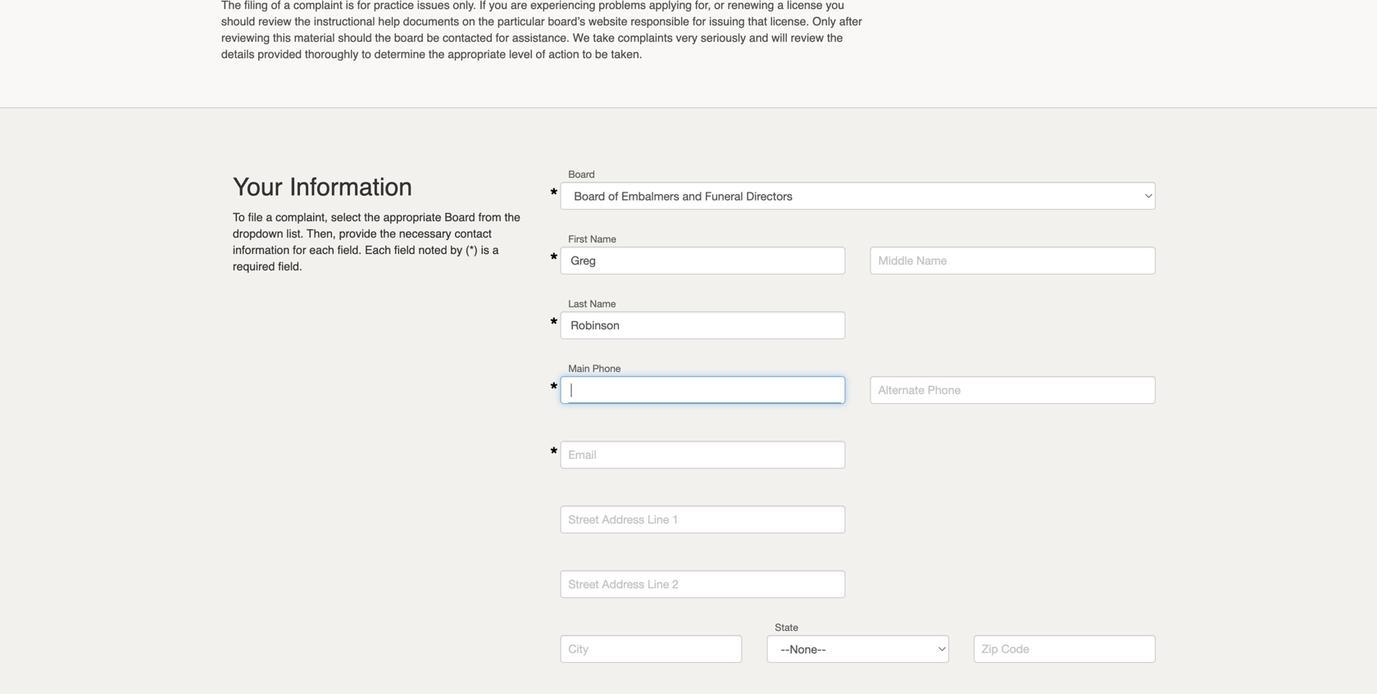 Task type: describe. For each thing, give the bounding box(es) containing it.
information
[[233, 244, 290, 257]]

1 you from the left
[[489, 0, 508, 11]]

board's
[[548, 15, 586, 28]]

applying
[[649, 0, 692, 11]]

only
[[813, 15, 836, 28]]

1 vertical spatial field.
[[278, 260, 302, 273]]

middle name
[[879, 254, 947, 267]]

necessary
[[399, 227, 452, 240]]

name for first name
[[590, 233, 616, 245]]

main phone
[[568, 363, 621, 374]]

the filing of a complaint is for practice issues only. if you are experiencing problems applying for, or renewing a license you should review the instructional help documents on the particular board's website responsible for issuing that license. only after reviewing this material should the board be contacted for assistance. we take complaints very seriously and will review the details provided thoroughly to determine the appropriate level of action to be taken.
[[221, 0, 862, 61]]

Last Name text field
[[560, 312, 846, 339]]

address for 1
[[602, 513, 645, 526]]

is inside 'the filing of a complaint is for practice issues only. if you are experiencing problems applying for, or renewing a license you should review the instructional help documents on the particular board's website responsible for issuing that license. only after reviewing this material should the board be contacted for assistance. we take complaints very seriously and will review the details provided thoroughly to determine the appropriate level of action to be taken.'
[[346, 0, 354, 11]]

street address line 2
[[568, 578, 679, 591]]

the down the "if"
[[479, 15, 494, 28]]

street address line 1
[[568, 513, 679, 526]]

dropdown
[[233, 227, 283, 240]]

assistance.
[[512, 31, 570, 44]]

contacted
[[443, 31, 493, 44]]

determine
[[375, 48, 426, 61]]

a right file
[[266, 211, 272, 224]]

list.
[[286, 227, 304, 240]]

will
[[772, 31, 788, 44]]

problems
[[599, 0, 646, 11]]

for,
[[695, 0, 711, 11]]

this
[[273, 31, 291, 44]]

very
[[676, 31, 698, 44]]

phone for alternate phone
[[928, 383, 961, 397]]

for inside to file a complaint, select the appropriate board from the dropdown list. then, provide the necessary contact information for each field. each field noted by (*) is a required field.
[[293, 244, 306, 257]]

first name
[[568, 233, 616, 245]]

to
[[233, 211, 245, 224]]

we
[[573, 31, 590, 44]]

address for 2
[[602, 578, 645, 591]]

first
[[568, 233, 588, 245]]

renewing
[[728, 0, 774, 11]]

2 to from the left
[[583, 48, 592, 61]]

for down for,
[[693, 15, 706, 28]]

reviewing
[[221, 31, 270, 44]]

if
[[480, 0, 486, 11]]

a up license.
[[778, 0, 784, 11]]

street for street address line 1
[[568, 513, 599, 526]]

the right the from
[[505, 211, 521, 224]]

(*)
[[466, 244, 478, 257]]

1 horizontal spatial be
[[595, 48, 608, 61]]

1 vertical spatial should
[[338, 31, 372, 44]]

code
[[1002, 642, 1029, 656]]

board
[[394, 31, 424, 44]]

that
[[748, 15, 767, 28]]

main
[[568, 363, 590, 374]]

1 vertical spatial of
[[536, 48, 546, 61]]

1 horizontal spatial field.
[[337, 244, 362, 257]]

help
[[378, 15, 400, 28]]

license.
[[771, 15, 809, 28]]

practice
[[374, 0, 414, 11]]

responsible
[[631, 15, 690, 28]]

state
[[775, 622, 798, 633]]

line for 2
[[648, 578, 669, 591]]

taken.
[[611, 48, 643, 61]]

Alternate Phone text field
[[870, 376, 1156, 404]]

middle
[[879, 254, 914, 267]]

seriously
[[701, 31, 746, 44]]

required
[[233, 260, 275, 273]]

last name
[[568, 298, 616, 310]]

select
[[331, 211, 361, 224]]

Email text field
[[560, 441, 846, 469]]

action
[[549, 48, 579, 61]]

after
[[839, 15, 862, 28]]

Main Phone text field
[[560, 376, 846, 404]]

to file a complaint, select the appropriate board from the dropdown list. then, provide the necessary contact information for each field. each field noted by (*) is a required field.
[[233, 211, 521, 273]]

thoroughly
[[305, 48, 359, 61]]

issues
[[417, 0, 450, 11]]

complaints
[[618, 31, 673, 44]]

from
[[479, 211, 501, 224]]

a left the "complaint"
[[284, 0, 290, 11]]

details
[[221, 48, 255, 61]]

instructional
[[314, 15, 375, 28]]

and
[[749, 31, 769, 44]]

0 vertical spatial review
[[258, 15, 292, 28]]

are
[[511, 0, 527, 11]]

email
[[568, 448, 597, 462]]

Street Address Line 2 text field
[[560, 571, 846, 599]]

0 vertical spatial of
[[271, 0, 281, 11]]



Task type: locate. For each thing, give the bounding box(es) containing it.
address
[[602, 513, 645, 526], [602, 578, 645, 591]]

website
[[589, 15, 628, 28]]

review up this at left top
[[258, 15, 292, 28]]

2 you from the left
[[826, 0, 845, 11]]

the
[[221, 0, 241, 11]]

1 vertical spatial name
[[917, 254, 947, 267]]

street
[[568, 513, 599, 526], [568, 578, 599, 591]]

by
[[450, 244, 463, 257]]

City text field
[[560, 635, 742, 663]]

contact
[[455, 227, 492, 240]]

the up each on the left of the page
[[380, 227, 396, 240]]

1
[[672, 513, 679, 526]]

of right filing
[[271, 0, 281, 11]]

1 horizontal spatial phone
[[928, 383, 961, 397]]

your
[[233, 173, 283, 201]]

each
[[309, 244, 334, 257]]

0 vertical spatial street
[[568, 513, 599, 526]]

license
[[787, 0, 823, 11]]

for up instructional
[[357, 0, 371, 11]]

1 vertical spatial phone
[[928, 383, 961, 397]]

address left 2
[[602, 578, 645, 591]]

is inside to file a complaint, select the appropriate board from the dropdown list. then, provide the necessary contact information for each field. each field noted by (*) is a required field.
[[481, 244, 489, 257]]

0 vertical spatial is
[[346, 0, 354, 11]]

phone for main phone
[[593, 363, 621, 374]]

a right (*)
[[493, 244, 499, 257]]

your information
[[233, 173, 412, 201]]

line left the 1
[[648, 513, 669, 526]]

review down 'only'
[[791, 31, 824, 44]]

1 horizontal spatial board
[[568, 168, 595, 180]]

each
[[365, 244, 391, 257]]

documents
[[403, 15, 459, 28]]

0 vertical spatial line
[[648, 513, 669, 526]]

for
[[357, 0, 371, 11], [693, 15, 706, 28], [496, 31, 509, 44], [293, 244, 306, 257]]

1 vertical spatial appropriate
[[383, 211, 442, 224]]

file
[[248, 211, 263, 224]]

Middle Name text field
[[870, 247, 1156, 275]]

field.
[[337, 244, 362, 257], [278, 260, 302, 273]]

appropriate inside 'the filing of a complaint is for practice issues only. if you are experiencing problems applying for, or renewing a license you should review the instructional help documents on the particular board's website responsible for issuing that license. only after reviewing this material should the board be contacted for assistance. we take complaints very seriously and will review the details provided thoroughly to determine the appropriate level of action to be taken.'
[[448, 48, 506, 61]]

material
[[294, 31, 335, 44]]

1 vertical spatial board
[[445, 211, 475, 224]]

is right (*)
[[481, 244, 489, 257]]

1 street from the top
[[568, 513, 599, 526]]

the up provide
[[364, 211, 380, 224]]

name for middle name
[[917, 254, 947, 267]]

noted
[[419, 244, 447, 257]]

field. down list.
[[278, 260, 302, 273]]

2 vertical spatial name
[[590, 298, 616, 310]]

field
[[394, 244, 415, 257]]

1 vertical spatial is
[[481, 244, 489, 257]]

street for street address line 2
[[568, 578, 599, 591]]

information
[[289, 173, 412, 201]]

name
[[590, 233, 616, 245], [917, 254, 947, 267], [590, 298, 616, 310]]

line left 2
[[648, 578, 669, 591]]

you right the "if"
[[489, 0, 508, 11]]

is
[[346, 0, 354, 11], [481, 244, 489, 257]]

name right last
[[590, 298, 616, 310]]

0 vertical spatial field.
[[337, 244, 362, 257]]

2
[[672, 578, 679, 591]]

last
[[568, 298, 587, 310]]

the up material
[[295, 15, 311, 28]]

0 vertical spatial name
[[590, 233, 616, 245]]

is up instructional
[[346, 0, 354, 11]]

on
[[463, 15, 475, 28]]

zip code
[[982, 642, 1029, 656]]

0 horizontal spatial phone
[[593, 363, 621, 374]]

should down the
[[221, 15, 255, 28]]

board inside to file a complaint, select the appropriate board from the dropdown list. then, provide the necessary contact information for each field. each field noted by (*) is a required field.
[[445, 211, 475, 224]]

board up contact
[[445, 211, 475, 224]]

1 horizontal spatial appropriate
[[448, 48, 506, 61]]

0 horizontal spatial of
[[271, 0, 281, 11]]

0 horizontal spatial appropriate
[[383, 211, 442, 224]]

0 vertical spatial appropriate
[[448, 48, 506, 61]]

filing
[[244, 0, 268, 11]]

2 line from the top
[[648, 578, 669, 591]]

1 horizontal spatial should
[[338, 31, 372, 44]]

be down the 'take'
[[595, 48, 608, 61]]

0 vertical spatial phone
[[593, 363, 621, 374]]

0 vertical spatial address
[[602, 513, 645, 526]]

1 vertical spatial review
[[791, 31, 824, 44]]

0 horizontal spatial review
[[258, 15, 292, 28]]

to down we
[[583, 48, 592, 61]]

0 horizontal spatial should
[[221, 15, 255, 28]]

1 horizontal spatial you
[[826, 0, 845, 11]]

of down assistance.
[[536, 48, 546, 61]]

1 vertical spatial line
[[648, 578, 669, 591]]

only.
[[453, 0, 476, 11]]

issuing
[[709, 15, 745, 28]]

appropriate inside to file a complaint, select the appropriate board from the dropdown list. then, provide the necessary contact information for each field. each field noted by (*) is a required field.
[[383, 211, 442, 224]]

complaint,
[[276, 211, 328, 224]]

0 horizontal spatial field.
[[278, 260, 302, 273]]

for down particular at top left
[[496, 31, 509, 44]]

experiencing
[[531, 0, 596, 11]]

the down documents
[[429, 48, 445, 61]]

provide
[[339, 227, 377, 240]]

line for 1
[[648, 513, 669, 526]]

review
[[258, 15, 292, 28], [791, 31, 824, 44]]

address left the 1
[[602, 513, 645, 526]]

the down help
[[375, 31, 391, 44]]

city
[[568, 642, 589, 656]]

alternate phone
[[879, 383, 961, 397]]

1 vertical spatial street
[[568, 578, 599, 591]]

phone
[[593, 363, 621, 374], [928, 383, 961, 397]]

0 vertical spatial be
[[427, 31, 440, 44]]

First Name text field
[[560, 247, 846, 275]]

level
[[509, 48, 533, 61]]

1 vertical spatial address
[[602, 578, 645, 591]]

2 street from the top
[[568, 578, 599, 591]]

street up city at the bottom
[[568, 578, 599, 591]]

appropriate down contacted
[[448, 48, 506, 61]]

then,
[[307, 227, 336, 240]]

0 horizontal spatial board
[[445, 211, 475, 224]]

1 vertical spatial be
[[595, 48, 608, 61]]

1 horizontal spatial to
[[583, 48, 592, 61]]

1 horizontal spatial is
[[481, 244, 489, 257]]

1 address from the top
[[602, 513, 645, 526]]

board up first at the top left of page
[[568, 168, 595, 180]]

line
[[648, 513, 669, 526], [648, 578, 669, 591]]

name right middle
[[917, 254, 947, 267]]

board
[[568, 168, 595, 180], [445, 211, 475, 224]]

for down list.
[[293, 244, 306, 257]]

name right first at the top left of page
[[590, 233, 616, 245]]

appropriate
[[448, 48, 506, 61], [383, 211, 442, 224]]

Street Address Line 1 text field
[[560, 506, 846, 534]]

provided
[[258, 48, 302, 61]]

be
[[427, 31, 440, 44], [595, 48, 608, 61]]

of
[[271, 0, 281, 11], [536, 48, 546, 61]]

complaint
[[293, 0, 343, 11]]

alternate
[[879, 383, 925, 397]]

name for last name
[[590, 298, 616, 310]]

to
[[362, 48, 371, 61], [583, 48, 592, 61]]

0 horizontal spatial is
[[346, 0, 354, 11]]

0 vertical spatial should
[[221, 15, 255, 28]]

0 horizontal spatial be
[[427, 31, 440, 44]]

1 to from the left
[[362, 48, 371, 61]]

1 horizontal spatial of
[[536, 48, 546, 61]]

field. down provide
[[337, 244, 362, 257]]

phone right the alternate
[[928, 383, 961, 397]]

0 vertical spatial board
[[568, 168, 595, 180]]

a
[[284, 0, 290, 11], [778, 0, 784, 11], [266, 211, 272, 224], [493, 244, 499, 257]]

to left determine
[[362, 48, 371, 61]]

2 address from the top
[[602, 578, 645, 591]]

you up 'only'
[[826, 0, 845, 11]]

be down documents
[[427, 31, 440, 44]]

the
[[295, 15, 311, 28], [479, 15, 494, 28], [375, 31, 391, 44], [827, 31, 843, 44], [429, 48, 445, 61], [364, 211, 380, 224], [505, 211, 521, 224], [380, 227, 396, 240]]

0 horizontal spatial to
[[362, 48, 371, 61]]

the down 'only'
[[827, 31, 843, 44]]

0 horizontal spatial you
[[489, 0, 508, 11]]

should down instructional
[[338, 31, 372, 44]]

particular
[[498, 15, 545, 28]]

you
[[489, 0, 508, 11], [826, 0, 845, 11]]

appropriate up necessary
[[383, 211, 442, 224]]

zip
[[982, 642, 998, 656]]

Zip Code text field
[[974, 635, 1156, 663]]

1 horizontal spatial review
[[791, 31, 824, 44]]

1 line from the top
[[648, 513, 669, 526]]

or
[[714, 0, 725, 11]]

phone right the 'main'
[[593, 363, 621, 374]]

street down email
[[568, 513, 599, 526]]

take
[[593, 31, 615, 44]]



Task type: vqa. For each thing, say whether or not it's contained in the screenshot.
'should'
yes



